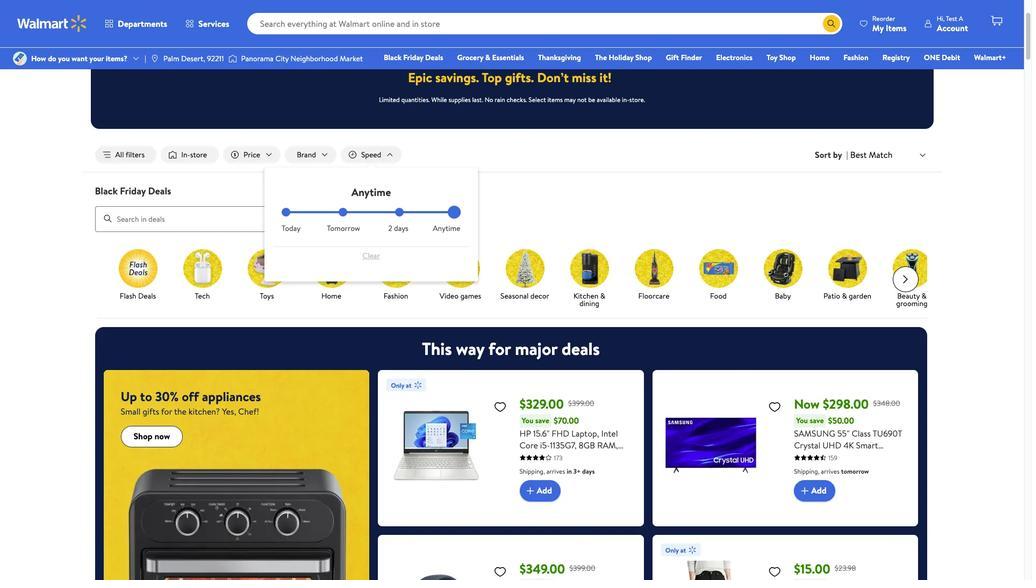 Task type: locate. For each thing, give the bounding box(es) containing it.
2
[[388, 223, 392, 234]]

kitchen & dining
[[574, 291, 605, 309]]

black right market
[[384, 52, 402, 63]]

at for $15.00
[[680, 546, 686, 555]]

$348.00
[[873, 398, 900, 409]]

intel
[[601, 428, 618, 440]]

shop right holiday
[[636, 52, 652, 63]]

for right way
[[489, 337, 511, 361]]

0 horizontal spatial at
[[406, 381, 412, 390]]

1 shipping, from the left
[[520, 467, 545, 476]]

1 vertical spatial deals
[[148, 184, 171, 198]]

add inside now $298.00 group
[[811, 485, 827, 497]]

shipping, down the 256gb
[[520, 467, 545, 476]]

sort and filter section element
[[82, 138, 942, 172]]

 image right 92211
[[228, 53, 237, 64]]

None radio
[[395, 208, 404, 217]]

add button inside $329.00 group
[[520, 480, 561, 502]]

home link left clear
[[303, 249, 359, 302]]

seasonal decor
[[501, 291, 549, 301]]

next slide for chipmodulewithimages list image
[[893, 266, 918, 292]]

now $298.00 group
[[661, 379, 910, 518]]

up
[[121, 387, 137, 406]]

& inside kitchen & dining
[[600, 291, 605, 301]]

save inside you save $70.00 hp 15.6" fhd laptop, intel core i5-1135g7, 8gb ram, 256gb ssd, silver, windows 11 home, 15-dy2795wm
[[535, 415, 549, 426]]

fhd
[[552, 428, 569, 440]]

add down shipping, arrives tomorrow
[[811, 485, 827, 497]]

$399.00 right $349.00
[[569, 563, 596, 574]]

fashion
[[844, 52, 869, 63], [384, 291, 408, 301]]

shipping,
[[520, 467, 545, 476], [794, 467, 820, 476]]

only
[[391, 381, 404, 390], [665, 546, 679, 555]]

0 vertical spatial days
[[394, 223, 408, 234]]

1 horizontal spatial at
[[680, 546, 686, 555]]

1 horizontal spatial shop
[[636, 52, 652, 63]]

search image
[[103, 215, 112, 223]]

1 horizontal spatial add
[[811, 485, 827, 497]]

core
[[520, 440, 538, 451]]

| right by
[[847, 149, 848, 161]]

black friday deals
[[384, 52, 443, 63], [95, 184, 171, 198]]

not
[[577, 95, 587, 104]]

all filters
[[115, 149, 145, 160]]

0 vertical spatial for
[[489, 337, 511, 361]]

shop inside button
[[134, 431, 153, 443]]

1 vertical spatial for
[[161, 406, 172, 418]]

1 vertical spatial black friday deals
[[95, 184, 171, 198]]

0 vertical spatial friday
[[403, 52, 423, 63]]

deals up the epic
[[425, 52, 443, 63]]

black up search icon
[[95, 184, 118, 198]]

only inside $329.00 group
[[391, 381, 404, 390]]

2 horizontal spatial shop
[[779, 52, 796, 63]]

 image
[[13, 52, 27, 66]]

black friday deals down "filters"
[[95, 184, 171, 198]]

shop left now
[[134, 431, 153, 443]]

0 horizontal spatial save
[[535, 415, 549, 426]]

$15.00 group
[[661, 544, 910, 581]]

only at for $329.00
[[391, 381, 412, 390]]

1 vertical spatial only
[[665, 546, 679, 555]]

friday down "filters"
[[120, 184, 146, 198]]

black
[[384, 52, 402, 63], [95, 184, 118, 198]]

arrives for now
[[821, 467, 840, 476]]

1 vertical spatial black
[[95, 184, 118, 198]]

(new)
[[794, 463, 817, 475]]

|
[[145, 53, 146, 64], [847, 149, 848, 161]]

do
[[48, 53, 56, 64]]

add button for $329.00
[[520, 480, 561, 502]]

add to favorites list, samsung 55" class tu690t crystal uhd 4k smart television - un55tu690tfxza (new) image
[[768, 400, 781, 414]]

you inside you save $70.00 hp 15.6" fhd laptop, intel core i5-1135g7, 8gb ram, 256gb ssd, silver, windows 11 home, 15-dy2795wm
[[522, 415, 534, 426]]

fashion link down 2 days
[[368, 249, 424, 302]]

1 add from the left
[[537, 485, 552, 497]]

only inside $15.00 group
[[665, 546, 679, 555]]

1 horizontal spatial only
[[665, 546, 679, 555]]

store.
[[629, 95, 645, 104]]

0 vertical spatial black friday deals
[[384, 52, 443, 63]]

 image left 'palm'
[[150, 54, 159, 63]]

all filters button
[[95, 146, 157, 163]]

| inside sort and filter section element
[[847, 149, 848, 161]]

0 horizontal spatial home
[[321, 291, 341, 301]]

shop beauty & grooming image
[[893, 249, 931, 288]]

0 horizontal spatial add
[[537, 485, 552, 497]]

1 horizontal spatial fashion link
[[839, 52, 873, 63]]

only at inside $329.00 group
[[391, 381, 412, 390]]

neighborhood
[[291, 53, 338, 64]]

anytime up how fast do you want your order? option group at the left top of the page
[[351, 185, 391, 200]]

shop right toy
[[779, 52, 796, 63]]

add button down home,
[[520, 480, 561, 502]]

0 vertical spatial at
[[406, 381, 412, 390]]

1 horizontal spatial only at
[[665, 546, 686, 555]]

you save $50.00 samsung 55" class tu690t crystal uhd 4k smart television - un55tu690tfxza (new)
[[794, 415, 909, 475]]

add button down (new) at the right of the page
[[794, 480, 835, 502]]

for left the
[[161, 406, 172, 418]]

2 arrives from the left
[[821, 467, 840, 476]]

0 horizontal spatial shipping,
[[520, 467, 545, 476]]

& right beauty
[[922, 291, 927, 301]]

0 horizontal spatial  image
[[150, 54, 159, 63]]

$399.00 for $329.00
[[568, 398, 594, 409]]

1 horizontal spatial arrives
[[821, 467, 840, 476]]

2 add from the left
[[811, 485, 827, 497]]

1 horizontal spatial black friday deals
[[384, 52, 443, 63]]

way
[[456, 337, 484, 361]]

up to 30% off appliances small gifts for the kitchen? yes, chef!
[[121, 387, 261, 418]]

arrives inside $329.00 group
[[547, 467, 565, 476]]

departments
[[118, 18, 167, 30]]

arrives for $329.00
[[547, 467, 565, 476]]

tech link
[[174, 249, 230, 302]]

add to favorites list, signature by levi strauss & co. men's and big men's slim fit jeans image
[[768, 565, 781, 579]]

food
[[710, 291, 727, 301]]

Black Friday Deals search field
[[82, 184, 942, 232]]

0 vertical spatial only
[[391, 381, 404, 390]]

0 vertical spatial black
[[384, 52, 402, 63]]

palm
[[163, 53, 179, 64]]

$399.00 inside "$349.00 $399.00"
[[569, 563, 596, 574]]

market
[[340, 53, 363, 64]]

shop home image
[[312, 249, 351, 288]]

0 vertical spatial home
[[810, 52, 830, 63]]

save for now
[[810, 415, 824, 426]]

limited quantities. while supplies last. no rain checks. select items may not be available in-store.
[[379, 95, 645, 104]]

arrives left in
[[547, 467, 565, 476]]

at inside $329.00 group
[[406, 381, 412, 390]]

1 vertical spatial fashion link
[[368, 249, 424, 302]]

kitchen
[[574, 291, 599, 301]]

0 horizontal spatial only at
[[391, 381, 412, 390]]

arrives inside now $298.00 group
[[821, 467, 840, 476]]

home down search icon
[[810, 52, 830, 63]]

my
[[872, 22, 884, 34]]

top
[[482, 68, 502, 87]]

1 vertical spatial at
[[680, 546, 686, 555]]

only at inside $15.00 group
[[665, 546, 686, 555]]

services
[[198, 18, 229, 30]]

desert,
[[181, 53, 205, 64]]

0 horizontal spatial add button
[[520, 480, 561, 502]]

select
[[529, 95, 546, 104]]

1 horizontal spatial shipping,
[[794, 467, 820, 476]]

0 horizontal spatial days
[[394, 223, 408, 234]]

1 horizontal spatial |
[[847, 149, 848, 161]]

0 vertical spatial only at
[[391, 381, 412, 390]]

2 save from the left
[[810, 415, 824, 426]]

1 vertical spatial $399.00
[[569, 563, 596, 574]]

black friday deals up the epic
[[384, 52, 443, 63]]

1 horizontal spatial days
[[582, 467, 595, 476]]

toy shop
[[767, 52, 796, 63]]

days inside $329.00 group
[[582, 467, 595, 476]]

0 horizontal spatial black friday deals
[[95, 184, 171, 198]]

0 horizontal spatial you
[[522, 415, 534, 426]]

1 horizontal spatial you
[[796, 415, 808, 426]]

days inside how fast do you want your order? option group
[[394, 223, 408, 234]]

& inside beauty & grooming
[[922, 291, 927, 301]]

 image for panorama
[[228, 53, 237, 64]]

0 vertical spatial home link
[[805, 52, 835, 63]]

items?
[[106, 53, 127, 64]]

small
[[121, 406, 141, 418]]

& right dining
[[600, 291, 605, 301]]

2 shipping, from the left
[[794, 467, 820, 476]]

how
[[31, 53, 46, 64]]

$349.00 $399.00
[[520, 560, 596, 578]]

| left 'palm'
[[145, 53, 146, 64]]

video
[[440, 291, 459, 301]]

add for $329.00
[[537, 485, 552, 497]]

best match button
[[848, 148, 929, 162]]

deals right flash
[[138, 291, 156, 301]]

fashion down shop fashion image
[[384, 291, 408, 301]]

shop tech image
[[183, 249, 222, 288]]

toy
[[767, 52, 778, 63]]

1 horizontal spatial  image
[[228, 53, 237, 64]]

$399.00 inside $329.00 $399.00
[[568, 398, 594, 409]]

toys
[[260, 291, 274, 301]]

1 vertical spatial days
[[582, 467, 595, 476]]

shop now button
[[121, 426, 183, 448]]

256gb
[[520, 451, 545, 463]]

patio
[[824, 291, 840, 301]]

deals down in-store button
[[148, 184, 171, 198]]

0 vertical spatial anytime
[[351, 185, 391, 200]]

173
[[554, 454, 563, 463]]

tu690t
[[873, 428, 902, 440]]

flash
[[120, 291, 136, 301]]

1 save from the left
[[535, 415, 549, 426]]

None range field
[[282, 211, 461, 213]]

add button inside now $298.00 group
[[794, 480, 835, 502]]

0 horizontal spatial fashion
[[384, 291, 408, 301]]

arrives down '159'
[[821, 467, 840, 476]]

shop
[[636, 52, 652, 63], [779, 52, 796, 63], [134, 431, 153, 443]]

1 vertical spatial friday
[[120, 184, 146, 198]]

shop toys image
[[248, 249, 286, 288]]

how fast do you want your order? option group
[[282, 208, 461, 234]]

fashion left registry link
[[844, 52, 869, 63]]

anytime down anytime radio
[[433, 223, 460, 234]]

gift finder
[[666, 52, 702, 63]]

0 vertical spatial fashion
[[844, 52, 869, 63]]

& right the patio
[[842, 291, 847, 301]]

shipping, down television
[[794, 467, 820, 476]]

one debit
[[924, 52, 960, 63]]

walmart image
[[17, 15, 87, 32]]

$399.00 up $70.00
[[568, 398, 594, 409]]

holiday
[[609, 52, 634, 63]]

0 horizontal spatial shop
[[134, 431, 153, 443]]

chef!
[[238, 406, 259, 418]]

rain
[[495, 95, 505, 104]]

friday inside search box
[[120, 184, 146, 198]]

0 vertical spatial fashion link
[[839, 52, 873, 63]]

days right 2
[[394, 223, 408, 234]]

0 horizontal spatial for
[[161, 406, 172, 418]]

1 vertical spatial |
[[847, 149, 848, 161]]

fashion link
[[839, 52, 873, 63], [368, 249, 424, 302]]

the holiday shop
[[595, 52, 652, 63]]

save inside you save $50.00 samsung 55" class tu690t crystal uhd 4k smart television - un55tu690tfxza (new)
[[810, 415, 824, 426]]

2 days
[[388, 223, 408, 234]]

1 arrives from the left
[[547, 467, 565, 476]]

1 vertical spatial only at
[[665, 546, 686, 555]]

shop baby image
[[764, 249, 802, 288]]

you up hp
[[522, 415, 534, 426]]

food link
[[691, 249, 746, 302]]

home down 'shop home' 'image'
[[321, 291, 341, 301]]

0 horizontal spatial only
[[391, 381, 404, 390]]

friday
[[403, 52, 423, 63], [120, 184, 146, 198]]

1 horizontal spatial anytime
[[433, 223, 460, 234]]

 image
[[228, 53, 237, 64], [150, 54, 159, 63]]

0 vertical spatial |
[[145, 53, 146, 64]]

add inside $329.00 group
[[537, 485, 552, 497]]

1 vertical spatial fashion
[[384, 291, 408, 301]]

appliances
[[202, 387, 261, 406]]

Anytime radio
[[452, 208, 461, 217]]

video games link
[[433, 249, 488, 302]]

flash deals image
[[119, 249, 157, 288]]

0 horizontal spatial arrives
[[547, 467, 565, 476]]

92211
[[207, 53, 224, 64]]

home link down search icon
[[805, 52, 835, 63]]

1 horizontal spatial save
[[810, 415, 824, 426]]

shop fashion image
[[377, 249, 415, 288]]

0 vertical spatial deals
[[425, 52, 443, 63]]

add down 15-
[[537, 485, 552, 497]]

1 horizontal spatial add button
[[794, 480, 835, 502]]

in-store button
[[161, 146, 219, 163]]

1 horizontal spatial black
[[384, 52, 402, 63]]

filters
[[126, 149, 145, 160]]

at inside $15.00 group
[[680, 546, 686, 555]]

only for $15.00
[[665, 546, 679, 555]]

shipping, inside now $298.00 group
[[794, 467, 820, 476]]

1 vertical spatial anytime
[[433, 223, 460, 234]]

1 you from the left
[[522, 415, 534, 426]]

you down now
[[796, 415, 808, 426]]

reorder my items
[[872, 14, 907, 34]]

0 horizontal spatial black
[[95, 184, 118, 198]]

1 horizontal spatial fashion
[[844, 52, 869, 63]]

0 horizontal spatial friday
[[120, 184, 146, 198]]

the
[[174, 406, 187, 418]]

shipping, inside $329.00 group
[[520, 467, 545, 476]]

Walmart Site-Wide search field
[[247, 13, 842, 34]]

home
[[810, 52, 830, 63], [321, 291, 341, 301]]

you inside you save $50.00 samsung 55" class tu690t crystal uhd 4k smart television - un55tu690tfxza (new)
[[796, 415, 808, 426]]

0 horizontal spatial fashion link
[[368, 249, 424, 302]]

2 add button from the left
[[794, 480, 835, 502]]

friday up the epic
[[403, 52, 423, 63]]

home link
[[805, 52, 835, 63], [303, 249, 359, 302]]

one debit link
[[919, 52, 965, 63]]

1 horizontal spatial for
[[489, 337, 511, 361]]

gifts
[[143, 406, 159, 418]]

1 add button from the left
[[520, 480, 561, 502]]

fashion link down my
[[839, 52, 873, 63]]

& right 'grocery'
[[485, 52, 490, 63]]

15-
[[547, 463, 557, 475]]

1 vertical spatial home link
[[303, 249, 359, 302]]

0 horizontal spatial anytime
[[351, 185, 391, 200]]

Tomorrow radio
[[339, 208, 347, 217]]

save up samsung
[[810, 415, 824, 426]]

smart
[[856, 440, 878, 451]]

days right 3+
[[582, 467, 595, 476]]

2 you from the left
[[796, 415, 808, 426]]

anytime
[[351, 185, 391, 200], [433, 223, 460, 234]]

0 vertical spatial $399.00
[[568, 398, 594, 409]]

in-
[[181, 149, 190, 160]]

this
[[422, 337, 452, 361]]

walmart+ link
[[969, 52, 1011, 63]]

save up 15.6"
[[535, 415, 549, 426]]



Task type: vqa. For each thing, say whether or not it's contained in the screenshot.
the Sign In Account at the right top of the page
no



Task type: describe. For each thing, give the bounding box(es) containing it.
shipping, arrives tomorrow
[[794, 467, 869, 476]]

games
[[460, 291, 481, 301]]

$329.00 group
[[387, 379, 635, 518]]

city
[[275, 53, 289, 64]]

walmart black friday deals for days image
[[413, 28, 611, 55]]

Search search field
[[247, 13, 842, 34]]

3+
[[573, 467, 581, 476]]

checks.
[[507, 95, 527, 104]]

now
[[155, 431, 170, 443]]

available
[[597, 95, 620, 104]]

major
[[515, 337, 558, 361]]

 image for palm
[[150, 54, 159, 63]]

toys link
[[239, 249, 295, 302]]

thanksgiving
[[538, 52, 581, 63]]

seasonal decor link
[[497, 249, 553, 302]]

clear button
[[282, 247, 461, 265]]

how do you want your items?
[[31, 53, 127, 64]]

palm desert, 92211
[[163, 53, 224, 64]]

un55tu690tfxza
[[837, 451, 909, 463]]

shop video games image
[[441, 249, 480, 288]]

deals inside search box
[[148, 184, 171, 198]]

shop seasonal image
[[506, 249, 544, 288]]

gift
[[666, 52, 679, 63]]

uhd
[[823, 440, 842, 451]]

grocery & essentials
[[457, 52, 524, 63]]

add to cart image
[[798, 485, 811, 498]]

$399.00 for $349.00
[[569, 563, 596, 574]]

beauty
[[897, 291, 920, 301]]

kitchen?
[[189, 406, 220, 418]]

& for garden
[[842, 291, 847, 301]]

essentials
[[492, 52, 524, 63]]

registry link
[[878, 52, 915, 63]]

11
[[627, 451, 632, 463]]

shop floorcare image
[[635, 249, 673, 288]]

black friday deals inside search box
[[95, 184, 171, 198]]

anytime inside how fast do you want your order? option group
[[433, 223, 460, 234]]

don't
[[537, 68, 569, 87]]

flash deals
[[120, 291, 156, 301]]

the
[[595, 52, 607, 63]]

toy shop link
[[762, 52, 801, 63]]

your
[[89, 53, 104, 64]]

want
[[72, 53, 88, 64]]

test
[[946, 14, 957, 23]]

1 vertical spatial home
[[321, 291, 341, 301]]

add to favorites list, hp 15.6" fhd laptop, intel core i5-1135g7, 8gb ram, 256gb ssd, silver, windows 11 home, 15-dy2795wm image
[[494, 400, 507, 414]]

the holiday shop link
[[590, 52, 657, 63]]

brand
[[297, 149, 316, 160]]

only at for $15.00
[[665, 546, 686, 555]]

15.6"
[[533, 428, 550, 440]]

shop patio & garden image
[[828, 249, 867, 288]]

& for essentials
[[485, 52, 490, 63]]

& for grooming
[[922, 291, 927, 301]]

shipping, for $329.00
[[520, 467, 545, 476]]

2 vertical spatial deals
[[138, 291, 156, 301]]

debit
[[942, 52, 960, 63]]

Search in deals search field
[[95, 206, 420, 232]]

panorama city neighborhood market
[[241, 53, 363, 64]]

0 horizontal spatial home link
[[303, 249, 359, 302]]

savings.
[[435, 68, 479, 87]]

miss
[[572, 68, 597, 87]]

in
[[567, 467, 572, 476]]

baby
[[775, 291, 791, 301]]

shipping, for now
[[794, 467, 820, 476]]

add to cart image
[[524, 485, 537, 498]]

1 horizontal spatial home
[[810, 52, 830, 63]]

tech
[[195, 291, 210, 301]]

quantities.
[[401, 95, 430, 104]]

price
[[244, 149, 260, 160]]

in-store
[[181, 149, 207, 160]]

you save $70.00 hp 15.6" fhd laptop, intel core i5-1135g7, 8gb ram, 256gb ssd, silver, windows 11 home, 15-dy2795wm
[[520, 415, 632, 475]]

shop kitchen & dining image
[[570, 249, 609, 288]]

for inside up to 30% off appliances small gifts for the kitchen? yes, chef!
[[161, 406, 172, 418]]

patio & garden
[[824, 291, 871, 301]]

Today radio
[[282, 208, 290, 217]]

departments button
[[96, 11, 176, 37]]

$23.98
[[835, 563, 856, 574]]

items
[[548, 95, 563, 104]]

you for $329.00
[[522, 415, 534, 426]]

55"
[[837, 428, 850, 440]]

black inside search box
[[95, 184, 118, 198]]

shipping, arrives in 3+ days
[[520, 467, 595, 476]]

to
[[140, 387, 152, 406]]

registry
[[883, 52, 910, 63]]

ssd,
[[547, 451, 565, 463]]

shop food image
[[699, 249, 738, 288]]

electronics
[[716, 52, 753, 63]]

add for now
[[811, 485, 827, 497]]

limited
[[379, 95, 400, 104]]

match
[[869, 149, 893, 161]]

1 horizontal spatial home link
[[805, 52, 835, 63]]

decor
[[530, 291, 549, 301]]

0 horizontal spatial |
[[145, 53, 146, 64]]

$15.00 $23.98
[[794, 560, 856, 578]]

$70.00
[[554, 415, 579, 427]]

by
[[833, 149, 842, 161]]

it!
[[600, 68, 612, 87]]

items
[[886, 22, 907, 34]]

grocery
[[457, 52, 483, 63]]

hi,
[[937, 14, 945, 23]]

grocery & essentials link
[[452, 52, 529, 63]]

$50.00
[[828, 415, 854, 427]]

at for $329.00
[[406, 381, 412, 390]]

shop now
[[134, 431, 170, 443]]

$349.00
[[520, 560, 565, 578]]

in-
[[622, 95, 629, 104]]

electronics link
[[711, 52, 758, 63]]

cart contains 0 items total amount $0.00 image
[[990, 15, 1003, 27]]

laptop,
[[571, 428, 599, 440]]

1 horizontal spatial friday
[[403, 52, 423, 63]]

no
[[485, 95, 493, 104]]

today
[[282, 223, 301, 234]]

only for $329.00
[[391, 381, 404, 390]]

save for $329.00
[[535, 415, 549, 426]]

4k
[[844, 440, 854, 451]]

patio & garden link
[[820, 249, 875, 302]]

30%
[[155, 387, 179, 406]]

add button for now
[[794, 480, 835, 502]]

black friday deals link
[[379, 52, 448, 63]]

you for now $298.00
[[796, 415, 808, 426]]

search icon image
[[827, 19, 836, 28]]

add to favorites list, apple watch series 9 gps 41mm silver aluminum case with storm blue sport band - s/m image
[[494, 565, 507, 579]]

now $298.00 $348.00
[[794, 395, 900, 413]]

& for dining
[[600, 291, 605, 301]]

epic savings. top gifts. don't miss it!
[[408, 68, 612, 87]]



